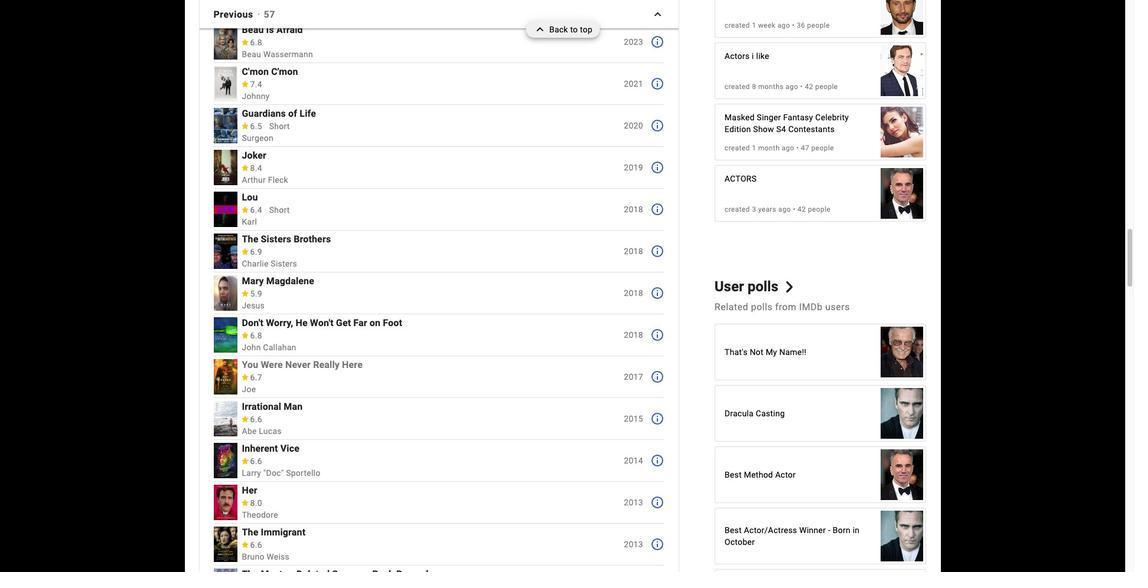 Task type: describe. For each thing, give the bounding box(es) containing it.
the immigrant
[[242, 528, 306, 539]]

the for the sisters brothers
[[242, 234, 258, 245]]

polls for related
[[751, 302, 773, 313]]

inherent
[[242, 444, 278, 455]]

inherent vice (2014) image
[[214, 444, 237, 479]]

contestants
[[788, 125, 835, 134]]

best method actor link
[[715, 444, 926, 507]]

to
[[570, 25, 578, 34]]

joaquin phoenix in guardians of life (2020) image
[[214, 108, 237, 143]]

name!!
[[779, 348, 807, 358]]

1 for month
[[752, 144, 756, 153]]

star inline image for her
[[241, 500, 249, 507]]

beau is afraid button
[[242, 24, 596, 35]]

created 1 month ago • 47 people
[[725, 144, 834, 153]]

2013 for her
[[624, 499, 643, 508]]

people for masked singer fantasy celebrity edition show s4 contestants
[[811, 144, 834, 153]]

1 2018 from the top
[[624, 205, 643, 215]]

star inline image for c'mon
[[241, 81, 249, 87]]

larry "doc" sportello
[[242, 469, 320, 478]]

2020
[[624, 121, 643, 131]]

actor/actress
[[744, 526, 797, 536]]

6.6 for the
[[250, 541, 262, 551]]

matthias schoenaerts at an event for rust and bone (2012) image
[[881, 0, 924, 41]]

best for best actor/actress winner - born in october
[[725, 526, 742, 536]]

short for guardians of life
[[269, 122, 290, 131]]

larry
[[242, 469, 261, 478]]

8
[[752, 83, 756, 91]]

beau wassermann
[[242, 50, 313, 59]]

42 for actors i like
[[805, 83, 813, 91]]

more image for c'mon
[[650, 77, 664, 91]]

ago for actors i like
[[786, 83, 798, 91]]

beau for beau is afraid
[[242, 24, 264, 35]]

user polls
[[715, 279, 778, 296]]

john
[[242, 343, 261, 353]]

dracula casting link
[[715, 383, 926, 446]]

don't
[[242, 318, 263, 329]]

created 3 years ago • 42 people
[[725, 206, 831, 214]]

afraid
[[276, 24, 303, 35]]

users
[[825, 302, 850, 313]]

guardians
[[242, 108, 286, 119]]

actors i like
[[725, 52, 769, 61]]

more image for worry,
[[650, 328, 664, 343]]

far
[[353, 318, 367, 329]]

masked
[[725, 113, 755, 123]]

2019
[[624, 163, 643, 173]]

ago for masked singer fantasy celebrity edition show s4 contestants
[[782, 144, 794, 153]]

people for actors
[[808, 206, 831, 214]]

top
[[580, 25, 593, 34]]

polls for user
[[748, 279, 778, 296]]

wassermann
[[263, 50, 313, 59]]

mary magdalene button
[[242, 276, 596, 287]]

bruno
[[242, 553, 264, 562]]

more image for life
[[650, 119, 664, 133]]

stan lee at an event for hulk (2003) image
[[881, 321, 924, 384]]

people right 36
[[807, 22, 830, 30]]

fleck
[[268, 175, 288, 185]]

arthur
[[242, 175, 266, 185]]

joe
[[242, 385, 256, 395]]

"doc"
[[263, 469, 284, 478]]

singer
[[757, 113, 781, 123]]

guardians of life button
[[242, 108, 596, 119]]

42 for actors
[[798, 206, 806, 214]]

born
[[833, 526, 851, 536]]

created for actors
[[725, 206, 750, 214]]

2014
[[624, 457, 643, 466]]

surgeon
[[242, 134, 273, 143]]

36
[[797, 22, 805, 30]]

created 1 week ago • 36 people
[[725, 22, 830, 30]]

john callahan
[[242, 343, 296, 353]]

star inline image for inherent
[[241, 458, 249, 465]]

6.6 for inherent
[[250, 457, 262, 467]]

2 star inline image from the top
[[241, 207, 249, 213]]

i
[[752, 52, 754, 61]]

michael shannon at an event for 31st film independent spirit awards (2016) image
[[881, 40, 924, 103]]

2023
[[624, 38, 643, 47]]

the immigrant button
[[242, 528, 596, 539]]

previous
[[214, 9, 253, 20]]

47
[[801, 144, 809, 153]]

philip seymour hoffman, joaquin phoenix, and amy adams in the master: deleted scenes - back beyond (2013) image
[[214, 570, 237, 573]]

actor
[[775, 471, 796, 480]]

foot
[[383, 318, 402, 329]]

57
[[264, 9, 275, 20]]

never
[[285, 360, 311, 371]]

star inline image for joker
[[241, 165, 249, 171]]

6.6 for irrational
[[250, 415, 262, 425]]

inherent vice button
[[242, 444, 596, 455]]

2018 for magdalene
[[624, 289, 643, 299]]

8.4
[[250, 164, 262, 173]]

mary magdalene
[[242, 276, 314, 287]]

star inline image for mary
[[241, 291, 249, 297]]

5.9
[[250, 289, 262, 299]]

winner
[[799, 526, 826, 536]]

month
[[758, 144, 780, 153]]

6.8 for beau
[[250, 38, 262, 47]]

2 star inline image from the top
[[241, 123, 249, 129]]

star inline image for you were never really here
[[241, 374, 249, 381]]

jesus
[[242, 301, 265, 311]]

6.4
[[250, 206, 262, 215]]

1 c'mon from the left
[[242, 66, 269, 77]]

ago right week
[[778, 22, 790, 30]]

joaquin phoenix in joker (2019) image
[[214, 150, 237, 185]]

victoria justice image
[[881, 101, 924, 164]]

from
[[775, 302, 797, 313]]

chevron right inline image
[[784, 282, 795, 293]]

more image for is
[[650, 35, 664, 49]]

2 c'mon from the left
[[271, 66, 298, 77]]

week
[[758, 22, 776, 30]]

created for actors i like
[[725, 83, 750, 91]]

october
[[725, 538, 755, 548]]

best actor/actress winner - born in october
[[725, 526, 860, 548]]

joaquin phoenix in her (2013) image
[[214, 486, 237, 521]]

joaquin phoenix and woody norman in c'mon c'mon (2021) image
[[214, 66, 237, 101]]

joaquin phoenix image for dracula casting
[[881, 383, 924, 446]]

best for best method actor
[[725, 471, 742, 480]]

the sisters brothers button
[[242, 234, 596, 245]]

joker
[[242, 150, 266, 161]]

abe
[[242, 427, 257, 437]]

more image for never
[[650, 370, 664, 385]]

method
[[744, 471, 773, 480]]



Task type: vqa. For each thing, say whether or not it's contained in the screenshot.


Task type: locate. For each thing, give the bounding box(es) containing it.
star inline image up the abe
[[241, 416, 249, 423]]

c'mon c'mon
[[242, 66, 298, 77]]

6.5
[[250, 122, 262, 131]]

3 created from the top
[[725, 144, 750, 153]]

star inline image right 'joaquin phoenix and armen nahapetian in beau is afraid (2023)' image
[[241, 39, 249, 46]]

ago
[[778, 22, 790, 30], [786, 83, 798, 91], [782, 144, 794, 153], [778, 206, 791, 214]]

2 more image from the top
[[650, 245, 664, 259]]

irrational
[[242, 402, 281, 413]]

4 2018 from the top
[[624, 331, 643, 341]]

1 short from the top
[[269, 122, 290, 131]]

4 more image from the top
[[650, 454, 664, 468]]

3
[[752, 206, 756, 214]]

2 the from the top
[[242, 528, 258, 539]]

immigrant
[[261, 528, 306, 539]]

1 6.8 from the top
[[250, 38, 262, 47]]

daniel day-lewis image for joaquin phoenix image for dracula casting
[[881, 444, 924, 507]]

short
[[269, 122, 290, 131], [269, 206, 290, 215]]

7 star inline image from the top
[[241, 416, 249, 423]]

0 vertical spatial 42
[[805, 83, 813, 91]]

1 vertical spatial 6.8
[[250, 331, 262, 341]]

6.6 up abe lucas
[[250, 415, 262, 425]]

her
[[242, 486, 257, 497]]

c'mon up 7.4
[[242, 66, 269, 77]]

0 vertical spatial daniel day-lewis image
[[881, 163, 924, 225]]

star inline image left '6.7'
[[241, 374, 249, 381]]

3 6.6 from the top
[[250, 541, 262, 551]]

• left 36
[[792, 22, 795, 30]]

that's
[[725, 348, 748, 358]]

that's not my name!!
[[725, 348, 807, 358]]

1 star inline image from the top
[[241, 81, 249, 87]]

1 vertical spatial short
[[269, 206, 290, 215]]

2 joaquin phoenix image from the top
[[881, 506, 924, 569]]

7.4
[[250, 80, 262, 89]]

polls
[[748, 279, 778, 296], [751, 302, 773, 313]]

6.8 up the john
[[250, 331, 262, 341]]

of
[[288, 108, 297, 119]]

worry,
[[266, 318, 293, 329]]

1 more image from the top
[[650, 119, 664, 133]]

1 left week
[[752, 22, 756, 30]]

people for actors i like
[[815, 83, 838, 91]]

5 star inline image from the top
[[241, 332, 249, 339]]

-
[[828, 526, 831, 536]]

more image for magdalene
[[650, 287, 664, 301]]

the down theodore on the bottom left of the page
[[242, 528, 258, 539]]

1 the from the top
[[242, 234, 258, 245]]

2 daniel day-lewis image from the top
[[881, 444, 924, 507]]

ago for actors
[[778, 206, 791, 214]]

best up october
[[725, 526, 742, 536]]

sisters up the mary magdalene
[[271, 259, 297, 269]]

1 daniel day-lewis image from the top
[[881, 163, 924, 225]]

her button
[[242, 486, 596, 497]]

0 vertical spatial 6.6
[[250, 415, 262, 425]]

beau for beau wassermann
[[242, 50, 261, 59]]

0 vertical spatial polls
[[748, 279, 778, 296]]

sportello
[[286, 469, 320, 478]]

sisters up 6.9
[[261, 234, 291, 245]]

8.0
[[250, 499, 262, 509]]

daniel day-lewis image for victoria justice 'image'
[[881, 163, 924, 225]]

sasha frolova in lou (2018) image
[[214, 192, 237, 227]]

2013
[[624, 499, 643, 508], [624, 541, 643, 550]]

c'mon c'mon button
[[242, 66, 596, 77]]

1 beau from the top
[[242, 24, 264, 35]]

star inline image up larry
[[241, 458, 249, 465]]

more image for man
[[650, 412, 664, 427]]

0 vertical spatial 1
[[752, 22, 756, 30]]

joker button
[[242, 150, 596, 161]]

2 1 from the top
[[752, 144, 756, 153]]

expand less image
[[533, 21, 549, 38]]

0 vertical spatial 2013
[[624, 499, 643, 508]]

people right years
[[808, 206, 831, 214]]

0 vertical spatial joaquin phoenix image
[[881, 383, 924, 446]]

ago right months
[[786, 83, 798, 91]]

1 2013 from the top
[[624, 499, 643, 508]]

8 more image from the top
[[650, 538, 664, 552]]

1 vertical spatial sisters
[[271, 259, 297, 269]]

0 vertical spatial best
[[725, 471, 742, 480]]

star inline image up the john
[[241, 332, 249, 339]]

best method actor
[[725, 471, 796, 480]]

0 vertical spatial sisters
[[261, 234, 291, 245]]

6.8 down 'beau is afraid'
[[250, 38, 262, 47]]

star inline image left 7.4
[[241, 81, 249, 87]]

star inline image
[[241, 81, 249, 87], [241, 207, 249, 213], [241, 291, 249, 297], [241, 458, 249, 465]]

4 star inline image from the top
[[241, 458, 249, 465]]

42 up fantasy
[[805, 83, 813, 91]]

joaquin phoenix and armen nahapetian in beau is afraid (2023) image
[[214, 24, 237, 59]]

don't worry, he won't get far on foot
[[242, 318, 402, 329]]

lou button
[[242, 192, 596, 203]]

chevron right image
[[650, 7, 665, 22]]

polls left the chevron right inline image
[[748, 279, 778, 296]]

my
[[766, 348, 777, 358]]

weiss
[[267, 553, 289, 562]]

6.6 up 'bruno'
[[250, 541, 262, 551]]

1 vertical spatial 2013
[[624, 541, 643, 550]]

1 6.6 from the top
[[250, 415, 262, 425]]

2 2013 from the top
[[624, 541, 643, 550]]

ago right years
[[778, 206, 791, 214]]

created for masked singer fantasy celebrity edition show s4 contestants
[[725, 144, 750, 153]]

2 short from the top
[[269, 206, 290, 215]]

8 star inline image from the top
[[241, 500, 249, 507]]

beau up c'mon c'mon
[[242, 50, 261, 59]]

actors
[[725, 175, 757, 184]]

4 star inline image from the top
[[241, 249, 249, 255]]

ago left the 47
[[782, 144, 794, 153]]

created left 3
[[725, 206, 750, 214]]

life
[[300, 108, 316, 119]]

created
[[725, 22, 750, 30], [725, 83, 750, 91], [725, 144, 750, 153], [725, 206, 750, 214]]

0 vertical spatial short
[[269, 122, 290, 131]]

6.6 up larry
[[250, 457, 262, 467]]

polls down user polls link
[[751, 302, 773, 313]]

4 more image from the top
[[650, 203, 664, 217]]

best inside "best actor/actress winner - born in october"
[[725, 526, 742, 536]]

5 more image from the top
[[650, 496, 664, 510]]

more image for brothers
[[650, 245, 664, 259]]

man
[[284, 402, 303, 413]]

0 vertical spatial 6.8
[[250, 38, 262, 47]]

daniel day-lewis image
[[881, 163, 924, 225], [881, 444, 924, 507]]

short for lou
[[269, 206, 290, 215]]

7 more image from the top
[[650, 412, 664, 427]]

2 beau from the top
[[242, 50, 261, 59]]

1 vertical spatial 42
[[798, 206, 806, 214]]

2 more image from the top
[[650, 77, 664, 91]]

user polls link
[[715, 279, 795, 296]]

1 star inline image from the top
[[241, 39, 249, 46]]

joaquin phoenix in irrational man (2015) image
[[214, 402, 237, 437]]

johnny
[[242, 92, 270, 101]]

3 more image from the top
[[650, 370, 664, 385]]

mary
[[242, 276, 264, 287]]

don't worry, he won't get far on foot (2018) image
[[214, 318, 237, 353]]

0 horizontal spatial c'mon
[[242, 66, 269, 77]]

you
[[242, 360, 258, 371]]

here
[[342, 360, 363, 371]]

2021
[[624, 80, 643, 89]]

the for the immigrant
[[242, 528, 258, 539]]

2 6.8 from the top
[[250, 331, 262, 341]]

actors
[[725, 52, 750, 61]]

3 more image from the top
[[650, 161, 664, 175]]

star inline image for beau is afraid
[[241, 39, 249, 46]]

star inline image left 6.5
[[241, 123, 249, 129]]

c'mon down wassermann
[[271, 66, 298, 77]]

he
[[296, 318, 308, 329]]

star inline image left "5.9" at the bottom left of page
[[241, 291, 249, 297]]

bruno weiss
[[242, 553, 289, 562]]

5 more image from the top
[[650, 287, 664, 301]]

1 joaquin phoenix image from the top
[[881, 383, 924, 446]]

2013 for the immigrant
[[624, 541, 643, 550]]

6 more image from the top
[[650, 328, 664, 343]]

3 2018 from the top
[[624, 289, 643, 299]]

masked singer fantasy celebrity edition show s4 contestants
[[725, 113, 849, 134]]

•
[[792, 22, 795, 30], [800, 83, 803, 91], [796, 144, 799, 153], [793, 206, 796, 214]]

1 vertical spatial beau
[[242, 50, 261, 59]]

best left method
[[725, 471, 742, 480]]

1 vertical spatial 6.6
[[250, 457, 262, 467]]

created left 8
[[725, 83, 750, 91]]

star inline image left 6.9
[[241, 249, 249, 255]]

that's not my name!! link
[[715, 321, 926, 384]]

1 best from the top
[[725, 471, 742, 480]]

the up 6.9
[[242, 234, 258, 245]]

short down guardians of life
[[269, 122, 290, 131]]

1 vertical spatial best
[[725, 526, 742, 536]]

6.8
[[250, 38, 262, 47], [250, 331, 262, 341]]

inherent vice
[[242, 444, 300, 455]]

people right the 47
[[811, 144, 834, 153]]

1 left month on the right top of page
[[752, 144, 756, 153]]

2 created from the top
[[725, 83, 750, 91]]

• for actors
[[793, 206, 796, 214]]

star inline image left 6.4
[[241, 207, 249, 213]]

napoleon bonaparte
[[242, 8, 320, 17]]

2 6.6 from the top
[[250, 457, 262, 467]]

2 2018 from the top
[[624, 247, 643, 257]]

theodore
[[242, 511, 278, 520]]

joaquin phoenix and ekaterina samsonov in you were never really here (2017) image
[[214, 360, 237, 395]]

rooney mara in mary magdalene (2018) image
[[214, 276, 237, 311]]

3 star inline image from the top
[[241, 165, 249, 171]]

0 vertical spatial beau
[[242, 24, 264, 35]]

show
[[753, 125, 774, 134]]

bonaparte
[[281, 8, 320, 17]]

• right months
[[800, 83, 803, 91]]

charlie
[[242, 259, 269, 269]]

2018 for worry,
[[624, 331, 643, 341]]

c'mon
[[242, 66, 269, 77], [271, 66, 298, 77]]

callahan
[[263, 343, 296, 353]]

best
[[725, 471, 742, 480], [725, 526, 742, 536]]

1 created from the top
[[725, 22, 750, 30]]

1 vertical spatial 1
[[752, 144, 756, 153]]

john c. reilly and joaquin phoenix in the sisters brothers (2018) image
[[214, 234, 237, 269]]

42 right years
[[798, 206, 806, 214]]

created 8 months ago • 42 people
[[725, 83, 838, 91]]

more image for immigrant
[[650, 538, 664, 552]]

6.9
[[250, 248, 262, 257]]

people up celebrity
[[815, 83, 838, 91]]

star inline image for the immigrant
[[241, 542, 249, 549]]

0 vertical spatial the
[[242, 234, 258, 245]]

star inline image
[[241, 39, 249, 46], [241, 123, 249, 129], [241, 165, 249, 171], [241, 249, 249, 255], [241, 332, 249, 339], [241, 374, 249, 381], [241, 416, 249, 423], [241, 500, 249, 507], [241, 542, 249, 549]]

• right years
[[793, 206, 796, 214]]

don't worry, he won't get far on foot button
[[242, 318, 596, 329]]

9 star inline image from the top
[[241, 542, 249, 549]]

• for actors i like
[[800, 83, 803, 91]]

star inline image up 'bruno'
[[241, 542, 249, 549]]

1 horizontal spatial c'mon
[[271, 66, 298, 77]]

back to top
[[549, 25, 593, 34]]

star inline image for don't worry, he won't get far on foot
[[241, 332, 249, 339]]

42
[[805, 83, 813, 91], [798, 206, 806, 214]]

joaquin phoenix, marion cotillard, and jeremy renner in the immigrant (2013) image
[[214, 528, 237, 563]]

sisters for charlie
[[271, 259, 297, 269]]

charlie sisters
[[242, 259, 297, 269]]

joaquin phoenix image
[[881, 383, 924, 446], [881, 506, 924, 569]]

2015
[[624, 415, 643, 425]]

user
[[715, 279, 744, 296]]

in
[[853, 526, 860, 536]]

created down edition
[[725, 144, 750, 153]]

• for masked singer fantasy celebrity edition show s4 contestants
[[796, 144, 799, 153]]

star inline image left 8.4
[[241, 165, 249, 171]]

1 vertical spatial polls
[[751, 302, 773, 313]]

4 created from the top
[[725, 206, 750, 214]]

2 best from the top
[[725, 526, 742, 536]]

sisters
[[261, 234, 291, 245], [271, 259, 297, 269]]

won't
[[310, 318, 334, 329]]

more image
[[650, 119, 664, 133], [650, 245, 664, 259], [650, 370, 664, 385], [650, 454, 664, 468], [650, 496, 664, 510]]

6 star inline image from the top
[[241, 374, 249, 381]]

2 vertical spatial 6.6
[[250, 541, 262, 551]]

dracula
[[725, 410, 754, 419]]

casting
[[756, 410, 785, 419]]

guardians of life
[[242, 108, 316, 119]]

• left the 47
[[796, 144, 799, 153]]

6.8 for don't
[[250, 331, 262, 341]]

on
[[370, 318, 381, 329]]

more image
[[650, 35, 664, 49], [650, 77, 664, 91], [650, 161, 664, 175], [650, 203, 664, 217], [650, 287, 664, 301], [650, 328, 664, 343], [650, 412, 664, 427], [650, 538, 664, 552]]

people
[[807, 22, 830, 30], [815, 83, 838, 91], [811, 144, 834, 153], [808, 206, 831, 214]]

3 star inline image from the top
[[241, 291, 249, 297]]

beau left is
[[242, 24, 264, 35]]

created left week
[[725, 22, 750, 30]]

1 vertical spatial daniel day-lewis image
[[881, 444, 924, 507]]

star inline image left 8.0
[[241, 500, 249, 507]]

short right 6.4
[[269, 206, 290, 215]]

you were never really here
[[242, 360, 363, 371]]

celebrity
[[815, 113, 849, 123]]

joaquin phoenix image for best actor/actress winner - born in october
[[881, 506, 924, 569]]

brothers
[[294, 234, 331, 245]]

1 vertical spatial joaquin phoenix image
[[881, 506, 924, 569]]

2018 for sisters
[[624, 247, 643, 257]]

star inline image for the sisters brothers
[[241, 249, 249, 255]]

related polls from imdb users
[[715, 302, 850, 313]]

joaquin phoenix in napoleon (2023) image
[[214, 0, 237, 17]]

1 more image from the top
[[650, 35, 664, 49]]

irrational man button
[[242, 402, 596, 413]]

1 1 from the top
[[752, 22, 756, 30]]

star inline image for irrational man
[[241, 416, 249, 423]]

1 vertical spatial the
[[242, 528, 258, 539]]

sisters for the
[[261, 234, 291, 245]]

1 for week
[[752, 22, 756, 30]]

months
[[758, 83, 784, 91]]



